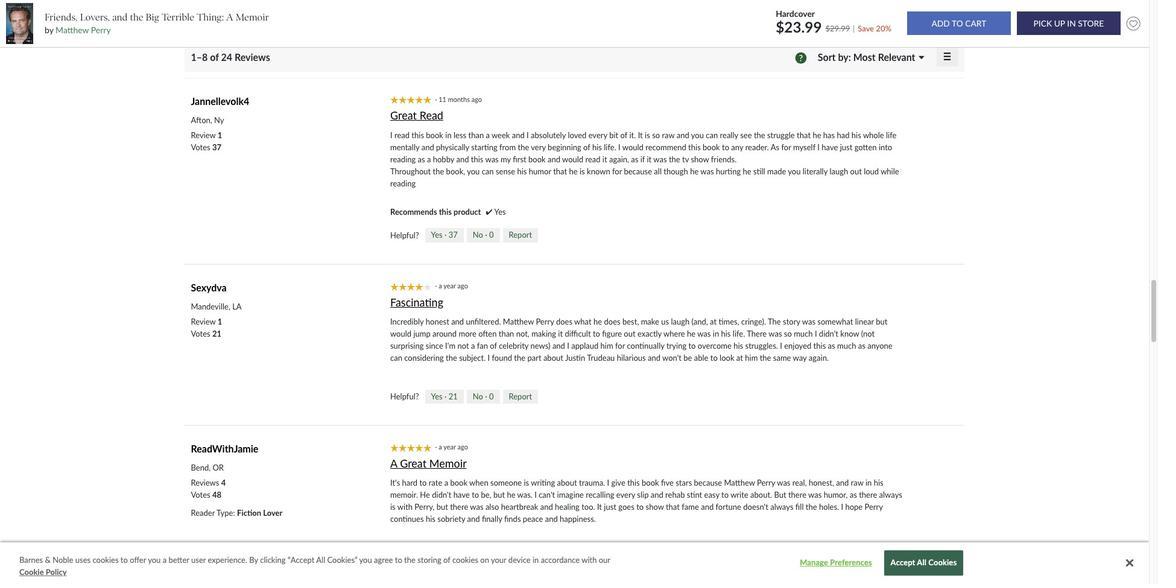 Task type: locate. For each thing, give the bounding box(es) containing it.
that inside it's hard to rate a book when someone is writing about trauma. i give this book five stars because matthew perry was real, honest, and raw in his memoir. he didn't have to be, but he was. i can't imagine recalling every slip and rehab stint easy to write about. but there was humor, as there always is with perry, but there was also heartbreak and healing too. it just goes to show that fame and fortune doesn't always fill the holes. i hope perry continues his sobriety and finally finds peace and happiness.
[[666, 502, 680, 512]]

loved
[[568, 130, 587, 140]]

it's hard to rate a book when someone is writing about trauma. i give this book five stars because matthew perry was real, honest, and raw in his memoir. he didn't have to be, but he was. i can't imagine recalling every slip and rehab stint easy to write about. but there was humor, as there always is with perry, but there was also heartbreak and healing too. it just goes to show that fame and fortune doesn't always fill the holes. i hope perry continues his sobriety and finally finds peace and happiness.
[[391, 478, 903, 524]]

he
[[420, 490, 430, 500]]

reviews
[[235, 51, 270, 63], [191, 478, 219, 488]]

1 horizontal spatial because
[[695, 478, 723, 488]]

report for great read
[[509, 230, 532, 240]]

1 horizontal spatial read
[[420, 109, 444, 122]]

1 no from the top
[[473, 230, 483, 240]]

know
[[841, 329, 860, 339]]

recommends
[[391, 207, 437, 217], [391, 543, 437, 553]]

stars
[[676, 478, 693, 488]]

ny
[[214, 115, 224, 125]]

0 vertical spatial report button
[[503, 228, 539, 243]]

1 vertical spatial show
[[646, 502, 664, 512]]

helpful? for fascinating
[[391, 392, 419, 402]]

mandeville, la review 1 votes 21
[[191, 302, 242, 339]]

to up fortune
[[722, 490, 729, 500]]

accordance
[[541, 555, 580, 565]]

the
[[130, 11, 143, 23], [754, 130, 766, 140], [518, 142, 530, 152], [669, 154, 681, 164], [433, 167, 444, 176], [446, 353, 457, 363], [514, 353, 526, 363], [760, 353, 772, 363], [806, 502, 818, 512], [404, 555, 416, 565]]

0 horizontal spatial can
[[391, 353, 403, 363]]

1 year from the top
[[444, 282, 456, 290]]

0 vertical spatial him
[[601, 341, 614, 351]]

of right storing
[[444, 555, 451, 565]]

0 horizontal spatial it
[[598, 502, 602, 512]]

you
[[692, 130, 704, 140], [467, 167, 480, 176], [789, 167, 801, 176], [148, 555, 161, 565], [359, 555, 372, 565]]

out inside incredibly honest and unfiltered. matthew perry does what he does best, make us laugh (and, at times, cringe). the story was somewhat linear but would jump around more often than not, making it difficult to figure out exactly where he was in his life. there was so much i didn't know (not surprising since i'm not a fan of celebrity news) and i applaud him for continually trying to overcome his struggles. i enjoyed this as much as anyone can considering the subject. i found the part about justin trudeau hilarious and won't be able to look at him the same way again.
[[624, 329, 636, 339]]

peace
[[523, 515, 544, 524]]

offer
[[130, 555, 146, 565]]

2 report button from the top
[[503, 390, 539, 404]]

1 vertical spatial out
[[624, 329, 636, 339]]

there
[[789, 490, 807, 500], [860, 490, 878, 500], [450, 502, 469, 512]]

that down rehab
[[666, 502, 680, 512]]

have inside i read this book in less than a week and i absolutely loved every bit of it. it is so raw and you can really see the struggle that he has had his whole life mentally and physically starting from the very beginning of his life. i would recommend this book to any reader. as for myself i have just gotten into reading as a hobby and this was my first book and would read it again, as if it was the tv show friends. throughout the book, you can sense his humor that he is known for because all though he was hurting he still made you literally laugh out loud while reading
[[822, 142, 839, 152]]

recommends this product ✔ yes up yes · 37
[[391, 207, 506, 217]]

0 vertical spatial recommends this product ✔ yes
[[391, 207, 506, 217]]

matthew up not,
[[503, 317, 534, 327]]

reading down mentally
[[391, 154, 416, 164]]

1 vertical spatial about
[[558, 478, 577, 488]]

sort
[[818, 51, 836, 63]]

0 horizontal spatial always
[[771, 502, 794, 512]]

1 vertical spatial at
[[737, 353, 744, 363]]

1 vertical spatial year
[[444, 443, 456, 451]]

2 ✔ from the top
[[486, 543, 493, 553]]

than inside i read this book in less than a week and i absolutely loved every bit of it. it is so raw and you can really see the struggle that he has had his whole life mentally and physically starting from the very beginning of his life. i would recommend this book to any reader. as for myself i have just gotten into reading as a hobby and this was my first book and would read it again, as if it was the tv show friends. throughout the book, you can sense his humor that he is known for because all though he was hurting he still made you literally laugh out loud while reading
[[469, 130, 484, 140]]

cookies left the on
[[453, 555, 479, 565]]

for down again,
[[613, 167, 622, 176]]

thing:
[[197, 11, 224, 23]]

fiction
[[237, 509, 261, 518]]

2 horizontal spatial would
[[623, 142, 644, 152]]

about up 'imagine'
[[558, 478, 577, 488]]

a right rate
[[445, 478, 449, 488]]

list containing reviews
[[191, 477, 226, 501]]

as
[[418, 154, 425, 164], [632, 154, 639, 164], [829, 341, 836, 351], [859, 341, 866, 351], [850, 490, 858, 500]]

recommends this product ✔ yes
[[391, 207, 506, 217], [391, 543, 506, 553]]

≡ button
[[937, 47, 959, 66]]

life. inside incredibly honest and unfiltered. matthew perry does what he does best, make us laugh (and, at times, cringe). the story was somewhat linear but would jump around more often than not, making it difficult to figure out exactly where he was in his life. there was so much i didn't know (not surprising since i'm not a fan of celebrity news) and i applaud him for continually trying to overcome his struggles. i enjoyed this as much as anyone can considering the subject. i found the part about justin trudeau hilarious and won't be able to look at him the same way again.
[[733, 329, 746, 339]]

1 helpful? from the top
[[391, 231, 419, 240]]

preferences
[[831, 558, 873, 568]]

0 vertical spatial life.
[[604, 142, 617, 152]]

enjoyed
[[785, 341, 812, 351]]

0 vertical spatial 1
[[194, 3, 200, 12]]

every inside i read this book in less than a week and i absolutely loved every bit of it. it is so raw and you can really see the struggle that he has had his whole life mentally and physically starting from the very beginning of his life. i would recommend this book to any reader. as for myself i have just gotten into reading as a hobby and this was my first book and would read it again, as if it was the tv show friends. throughout the book, you can sense his humor that he is known for because all though he was hurting he still made you literally laugh out loud while reading
[[589, 130, 608, 140]]

1 vertical spatial didn't
[[432, 490, 452, 500]]

0 vertical spatial laugh
[[830, 167, 849, 176]]

he right though
[[691, 167, 699, 176]]

that up myself
[[797, 130, 811, 140]]

and inside friends, lovers, and the big terrible thing: a memoir by matthew perry
[[112, 11, 128, 23]]

memoir inside friends, lovers, and the big terrible thing: a memoir by matthew perry
[[236, 11, 269, 23]]

memoir right 'thing:'
[[236, 11, 269, 23]]

his
[[852, 130, 862, 140], [593, 142, 602, 152], [518, 167, 527, 176], [722, 329, 731, 339], [734, 341, 744, 351], [874, 478, 884, 488], [426, 515, 436, 524]]

1 inside afton, ny review 1 votes 37
[[218, 130, 222, 140]]

1 vertical spatial that
[[554, 167, 568, 176]]

not
[[458, 341, 469, 351]]

1 review from the top
[[191, 130, 216, 140]]

0 vertical spatial ago
[[472, 95, 482, 103]]

as inside it's hard to rate a book when someone is writing about trauma. i give this book five stars because matthew perry was real, honest, and raw in his memoir. he didn't have to be, but he was. i can't imagine recalling every slip and rehab stint easy to write about. but there was humor, as there always is with perry, but there was also heartbreak and healing too. it just goes to show that fame and fortune doesn't always fill the holes. i hope perry continues his sobriety and finally finds peace and happiness.
[[850, 490, 858, 500]]

is left known on the right top of page
[[580, 167, 585, 176]]

doesn't
[[744, 502, 769, 512]]

friends,
[[45, 11, 78, 23]]

2 year from the top
[[444, 443, 456, 451]]

1 horizontal spatial laugh
[[830, 167, 849, 176]]

2 votes from the top
[[191, 329, 210, 339]]

than up celebrity at the left of the page
[[499, 329, 515, 339]]

0 vertical spatial with
[[398, 502, 413, 512]]

the inside it's hard to rate a book when someone is writing about trauma. i give this book five stars because matthew perry was real, honest, and raw in his memoir. he didn't have to be, but he was. i can't imagine recalling every slip and rehab stint easy to write about. but there was humor, as there always is with perry, but there was also heartbreak and healing too. it just goes to show that fame and fortune doesn't always fill the holes. i hope perry continues his sobriety and finally finds peace and happiness.
[[806, 502, 818, 512]]

0 vertical spatial raw
[[662, 130, 675, 140]]

that right 'humor' at left top
[[554, 167, 568, 176]]

year
[[444, 282, 456, 290], [444, 443, 456, 451]]

in inside barnes & noble uses cookies to offer you a better user experience. by clicking "accept all cookies" you agree to the storing of cookies on your device in accordance with our cookie policy
[[533, 555, 539, 565]]

1 inside mandeville, la review 1 votes 21
[[218, 317, 222, 327]]

0 vertical spatial show
[[691, 154, 710, 164]]

a up fascinating
[[439, 282, 442, 290]]

2 horizontal spatial but
[[877, 317, 888, 327]]

but right be,
[[494, 490, 505, 500]]

0 vertical spatial but
[[877, 317, 888, 327]]

accept
[[891, 558, 916, 568]]

review for great read
[[191, 130, 216, 140]]

didn't down somewhat on the bottom right of page
[[820, 329, 839, 339]]

and up recommend
[[677, 130, 690, 140]]

have down when at the bottom left
[[454, 490, 470, 500]]

1 horizontal spatial with
[[582, 555, 597, 565]]

0 horizontal spatial cookies
[[93, 555, 119, 565]]

it's
[[391, 478, 400, 488]]

"accept
[[288, 555, 315, 565]]

0 vertical spatial no
[[473, 230, 483, 240]]

1 vertical spatial with
[[582, 555, 597, 565]]

1 horizontal spatial always
[[880, 490, 903, 500]]

than inside incredibly honest and unfiltered. matthew perry does what he does best, make us laugh (and, at times, cringe). the story was somewhat linear but would jump around more often than not, making it difficult to figure out exactly where he was in his life. there was so much i didn't know (not surprising since i'm not a fan of celebrity news) and i applaud him for continually trying to overcome his struggles. i enjoyed this as much as anyone can considering the subject. i found the part about justin trudeau hilarious and won't be able to look at him the same way again.
[[499, 329, 515, 339]]

0 horizontal spatial raw
[[662, 130, 675, 140]]

a
[[486, 130, 490, 140], [427, 154, 431, 164], [439, 282, 442, 290], [471, 341, 475, 351], [439, 443, 442, 451], [445, 478, 449, 488], [163, 555, 167, 565]]

matthew perry link
[[56, 25, 111, 35]]

1 report button from the top
[[503, 228, 539, 243]]

raw up hope at bottom right
[[851, 478, 864, 488]]

every up goes
[[617, 490, 636, 500]]

2 horizontal spatial read
[[586, 154, 601, 164]]

4
[[221, 478, 226, 488]]

the inside friends, lovers, and the big terrible thing: a memoir by matthew perry
[[130, 11, 143, 23]]

cookies
[[93, 555, 119, 565], [453, 555, 479, 565]]

known
[[587, 167, 611, 176]]

1 horizontal spatial it
[[638, 130, 643, 140]]

him
[[601, 341, 614, 351], [746, 353, 758, 363]]

2 report from the top
[[509, 392, 532, 401]]

first
[[513, 154, 527, 164]]

2 · a year ago from the top
[[435, 443, 472, 451]]

honest,
[[809, 478, 835, 488]]

to left any
[[723, 142, 730, 152]]

reading down the throughout
[[391, 179, 416, 188]]

a inside it's hard to rate a book when someone is writing about trauma. i give this book five stars because matthew perry was real, honest, and raw in his memoir. he didn't have to be, but he was. i can't imagine recalling every slip and rehab stint easy to write about. but there was humor, as there always is with perry, but there was also heartbreak and healing too. it just goes to show that fame and fortune doesn't always fill the holes. i hope perry continues his sobriety and finally finds peace and happiness.
[[445, 478, 449, 488]]

0 horizontal spatial does
[[556, 317, 573, 327]]

this up mentally
[[412, 130, 424, 140]]

0 vertical spatial than
[[469, 130, 484, 140]]

him down struggles. on the bottom of page
[[746, 353, 758, 363]]

1 vertical spatial would
[[563, 154, 584, 164]]

1 content helpfulness group from the top
[[391, 228, 539, 243]]

sort by: most relevant ▼
[[818, 51, 925, 63]]

you right "book,"
[[467, 167, 480, 176]]

1 list from the top
[[191, 129, 222, 153]]

1 horizontal spatial that
[[666, 502, 680, 512]]

0 horizontal spatial memoir
[[236, 11, 269, 23]]

this inside incredibly honest and unfiltered. matthew perry does what he does best, make us laugh (and, at times, cringe). the story was somewhat linear but would jump around more often than not, making it difficult to figure out exactly where he was in his life. there was so much i didn't know (not surprising since i'm not a fan of celebrity news) and i applaud him for continually trying to overcome his struggles. i enjoyed this as much as anyone can considering the subject. i found the part about justin trudeau hilarious and won't be able to look at him the same way again.
[[814, 341, 827, 351]]

3 list from the top
[[191, 477, 226, 501]]

his right had
[[852, 130, 862, 140]]

list
[[191, 129, 222, 153], [191, 316, 222, 340], [191, 477, 226, 501]]

0 vertical spatial just
[[841, 142, 853, 152]]

1 vertical spatial him
[[746, 353, 758, 363]]

every inside it's hard to rate a book when someone is writing about trauma. i give this book five stars because matthew perry was real, honest, and raw in his memoir. he didn't have to be, but he was. i can't imagine recalling every slip and rehab stint easy to write about. but there was humor, as there always is with perry, but there was also heartbreak and healing too. it just goes to show that fame and fortune doesn't always fill the holes. i hope perry continues his sobriety and finally finds peace and happiness.
[[617, 490, 636, 500]]

whole
[[864, 130, 885, 140]]

1 horizontal spatial memoir
[[430, 457, 467, 470]]

was down be,
[[470, 502, 484, 512]]

does up figure
[[605, 317, 621, 327]]

1 · a year ago from the top
[[435, 282, 472, 290]]

1 vertical spatial ✔
[[486, 543, 493, 553]]

content helpfulness group
[[391, 228, 539, 243], [391, 390, 539, 404]]

votes
[[191, 142, 210, 152], [191, 329, 210, 339], [191, 490, 210, 500]]

1 vertical spatial life.
[[733, 329, 746, 339]]

1 horizontal spatial but
[[494, 490, 505, 500]]

1 vertical spatial no · 0
[[473, 392, 494, 401]]

hurting
[[716, 167, 741, 176]]

in right honest,
[[866, 478, 872, 488]]

would
[[623, 142, 644, 152], [563, 154, 584, 164], [391, 329, 412, 339]]

no · 0 right yes · 21
[[473, 392, 494, 401]]

was
[[486, 154, 499, 164], [654, 154, 667, 164], [701, 167, 714, 176], [803, 317, 816, 327], [698, 329, 711, 339], [769, 329, 783, 339], [778, 478, 791, 488], [809, 490, 822, 500], [470, 502, 484, 512]]

though
[[664, 167, 689, 176]]

votes inside bend, or reviews 4 votes 48
[[191, 490, 210, 500]]

year for fascinating
[[444, 282, 456, 290]]

0 vertical spatial · a year ago
[[435, 282, 472, 290]]

2 no · 0 from the top
[[473, 392, 494, 401]]

because inside it's hard to rate a book when someone is writing about trauma. i give this book five stars because matthew perry was real, honest, and raw in his memoir. he didn't have to be, but he was. i can't imagine recalling every slip and rehab stint easy to write about. but there was humor, as there always is with perry, but there was also heartbreak and healing too. it just goes to show that fame and fortune doesn't always fill the holes. i hope perry continues his sobriety and finally finds peace and happiness.
[[695, 478, 723, 488]]

0 for great read
[[490, 230, 494, 240]]

2 vertical spatial 1
[[218, 317, 222, 327]]

absolutely
[[531, 130, 566, 140]]

2 product from the top
[[454, 543, 481, 553]]

1 vertical spatial it
[[598, 502, 602, 512]]

matthew
[[56, 25, 89, 35], [503, 317, 534, 327], [725, 478, 756, 488]]

1 horizontal spatial all
[[918, 558, 927, 568]]

0 horizontal spatial didn't
[[432, 490, 452, 500]]

1 vertical spatial product
[[454, 543, 481, 553]]

1 recommends this product ✔ yes from the top
[[391, 207, 506, 217]]

· a year ago for a great memoir
[[435, 443, 472, 451]]

0 horizontal spatial but
[[437, 502, 448, 512]]

0 horizontal spatial because
[[624, 167, 653, 176]]

2 0 from the top
[[490, 392, 494, 401]]

the inside barnes & noble uses cookies to offer you a better user experience. by clicking "accept all cookies" you agree to the storing of cookies on your device in accordance with our cookie policy
[[404, 555, 416, 565]]

la
[[232, 302, 242, 312]]

just down recalling
[[604, 502, 617, 512]]

recommends for read
[[391, 207, 437, 217]]

☆☆☆☆☆
[[391, 96, 432, 104], [391, 96, 432, 104], [391, 282, 432, 291], [391, 282, 432, 291], [391, 444, 432, 452], [391, 444, 432, 452]]

✔ for great read
[[486, 207, 493, 217]]

votes inside afton, ny review 1 votes 37
[[191, 142, 210, 152]]

0 vertical spatial report
[[509, 230, 532, 240]]

matthew inside friends, lovers, and the big terrible thing: a memoir by matthew perry
[[56, 25, 89, 35]]

1 horizontal spatial a
[[391, 457, 398, 470]]

1 horizontal spatial than
[[499, 329, 515, 339]]

review inside mandeville, la review 1 votes 21
[[191, 317, 216, 327]]

out inside i read this book in less than a week and i absolutely loved every bit of it. it is so raw and you can really see the struggle that he has had his whole life mentally and physically starting from the very beginning of his life. i would recommend this book to any reader. as for myself i have just gotten into reading as a hobby and this was my first book and would read it again, as if it was the tv show friends. throughout the book, you can sense his humor that he is known for because all though he was hurting he still made you literally laugh out loud while reading
[[851, 167, 862, 176]]

the right fill
[[806, 502, 818, 512]]

0 horizontal spatial laugh
[[671, 317, 690, 327]]

product for great read
[[454, 207, 481, 217]]

type:
[[217, 509, 235, 518]]

1 votes from the top
[[191, 142, 210, 152]]

ago up unfiltered.
[[458, 282, 468, 290]]

a great memoir
[[391, 457, 467, 470]]

relevant
[[879, 52, 916, 63]]

0 horizontal spatial just
[[604, 502, 617, 512]]

just inside it's hard to rate a book when someone is writing about trauma. i give this book five stars because matthew perry was real, honest, and raw in his memoir. he didn't have to be, but he was. i can't imagine recalling every slip and rehab stint easy to write about. but there was humor, as there always is with perry, but there was also heartbreak and healing too. it just goes to show that fame and fortune doesn't always fill the holes. i hope perry continues his sobriety and finally finds peace and happiness.
[[604, 502, 617, 512]]

0 vertical spatial ✔
[[486, 207, 493, 217]]

making
[[532, 329, 557, 339]]

0 vertical spatial votes
[[191, 142, 210, 152]]

literally
[[803, 167, 828, 176]]

1 vertical spatial votes
[[191, 329, 210, 339]]

about inside incredibly honest and unfiltered. matthew perry does what he does best, make us laugh (and, at times, cringe). the story was somewhat linear but would jump around more often than not, making it difficult to figure out exactly where he was in his life. there was so much i didn't know (not surprising since i'm not a fan of celebrity news) and i applaud him for continually trying to overcome his struggles. i enjoyed this as much as anyone can considering the subject. i found the part about justin trudeau hilarious and won't be able to look at him the same way again.
[[544, 353, 564, 363]]

1 ✔ from the top
[[486, 207, 493, 217]]

0 vertical spatial a
[[226, 11, 233, 23]]

accept all cookies button
[[885, 551, 964, 576]]

review down mandeville, on the left bottom
[[191, 317, 216, 327]]

1 no · 0 from the top
[[473, 230, 494, 240]]

he inside it's hard to rate a book when someone is writing about trauma. i give this book five stars because matthew perry was real, honest, and raw in his memoir. he didn't have to be, but he was. i can't imagine recalling every slip and rehab stint easy to write about. but there was humor, as there always is with perry, but there was also heartbreak and healing too. it just goes to show that fame and fortune doesn't always fill the holes. i hope perry continues his sobriety and finally finds peace and happiness.
[[507, 490, 516, 500]]

0 horizontal spatial matthew
[[56, 25, 89, 35]]

yes · 37
[[431, 230, 458, 240]]

noble
[[53, 555, 73, 565]]

the left storing
[[404, 555, 416, 565]]

out left loud
[[851, 167, 862, 176]]

celebrity
[[499, 341, 529, 351]]

great up mentally
[[391, 109, 417, 122]]

1 horizontal spatial can
[[482, 167, 494, 176]]

as up the throughout
[[418, 154, 425, 164]]

review inside afton, ny review 1 votes 37
[[191, 130, 216, 140]]

1 horizontal spatial him
[[746, 353, 758, 363]]

2 review from the top
[[191, 317, 216, 327]]

1 horizontal spatial would
[[563, 154, 584, 164]]

great
[[391, 109, 417, 122], [400, 457, 427, 470]]

can inside incredibly honest and unfiltered. matthew perry does what he does best, make us laugh (and, at times, cringe). the story was somewhat linear but would jump around more often than not, making it difficult to figure out exactly where he was in his life. there was so much i didn't know (not surprising since i'm not a fan of celebrity news) and i applaud him for continually trying to overcome his struggles. i enjoyed this as much as anyone can considering the subject. i found the part about justin trudeau hilarious and won't be able to look at him the same way again.
[[391, 353, 403, 363]]

this
[[412, 130, 424, 140], [689, 142, 701, 152], [471, 154, 484, 164], [439, 207, 452, 217], [814, 341, 827, 351], [628, 478, 640, 488], [439, 543, 452, 553]]

0 vertical spatial have
[[822, 142, 839, 152]]

show down slip
[[646, 502, 664, 512]]

0 horizontal spatial life.
[[604, 142, 617, 152]]

for down figure
[[616, 341, 625, 351]]

cookies right uses on the bottom of page
[[93, 555, 119, 565]]

1 product from the top
[[454, 207, 481, 217]]

reader.
[[746, 142, 770, 152]]

0 vertical spatial product
[[454, 207, 481, 217]]

11
[[439, 95, 447, 103]]

2 vertical spatial list
[[191, 477, 226, 501]]

show inside it's hard to rate a book when someone is writing about trauma. i give this book five stars because matthew perry was real, honest, and raw in his memoir. he didn't have to be, but he was. i can't imagine recalling every slip and rehab stint easy to write about. but there was humor, as there always is with perry, but there was also heartbreak and healing too. it just goes to show that fame and fortune doesn't always fill the holes. i hope perry continues his sobriety and finally finds peace and happiness.
[[646, 502, 664, 512]]

can left sense
[[482, 167, 494, 176]]

to down slip
[[637, 502, 644, 512]]

much up enjoyed
[[794, 329, 813, 339]]

book down "very"
[[529, 154, 546, 164]]

1 0 from the top
[[490, 230, 494, 240]]

about inside it's hard to rate a book when someone is writing about trauma. i give this book five stars because matthew perry was real, honest, and raw in his memoir. he didn't have to be, but he was. i can't imagine recalling every slip and rehab stint easy to write about. but there was humor, as there always is with perry, but there was also heartbreak and healing too. it just goes to show that fame and fortune doesn't always fill the holes. i hope perry continues his sobriety and finally finds peace and happiness.
[[558, 478, 577, 488]]

product up yes · 37
[[454, 207, 481, 217]]

much
[[794, 329, 813, 339], [838, 341, 857, 351]]

helpful?
[[391, 231, 419, 240], [391, 392, 419, 402]]

not,
[[517, 329, 530, 339]]

0 vertical spatial content helpfulness group
[[391, 228, 539, 243]]

reviews inside bend, or reviews 4 votes 48
[[191, 478, 219, 488]]

perry down lovers,
[[91, 25, 111, 35]]

so inside incredibly honest and unfiltered. matthew perry does what he does best, make us laugh (and, at times, cringe). the story was somewhat linear but would jump around more often than not, making it difficult to figure out exactly where he was in his life. there was so much i didn't know (not surprising since i'm not a fan of celebrity news) and i applaud him for continually trying to overcome his struggles. i enjoyed this as much as anyone can considering the subject. i found the part about justin trudeau hilarious and won't be able to look at him the same way again.
[[785, 329, 792, 339]]

1 vertical spatial matthew
[[503, 317, 534, 327]]

helpful? for great read
[[391, 231, 419, 240]]

3 votes from the top
[[191, 490, 210, 500]]

1 vertical spatial content helpfulness group
[[391, 390, 539, 404]]

0 horizontal spatial with
[[398, 502, 413, 512]]

48
[[212, 490, 222, 500]]

always down but
[[771, 502, 794, 512]]

was down the
[[769, 329, 783, 339]]

bend,
[[191, 463, 211, 473]]

1 vertical spatial raw
[[851, 478, 864, 488]]

0 down found
[[490, 392, 494, 401]]

1 vertical spatial review
[[191, 317, 216, 327]]

would down incredibly
[[391, 329, 412, 339]]

there up "sobriety" on the bottom left of the page
[[450, 502, 469, 512]]

in inside incredibly honest and unfiltered. matthew perry does what he does best, make us laugh (and, at times, cringe). the story was somewhat linear but would jump around more often than not, making it difficult to figure out exactly where he was in his life. there was so much i didn't know (not surprising since i'm not a fan of celebrity news) and i applaud him for continually trying to overcome his struggles. i enjoyed this as much as anyone can considering the subject. i found the part about justin trudeau hilarious and won't be able to look at him the same way again.
[[713, 329, 720, 339]]

would inside incredibly honest and unfiltered. matthew perry does what he does best, make us laugh (and, at times, cringe). the story was somewhat linear but would jump around more often than not, making it difficult to figure out exactly where he was in his life. there was so much i didn't know (not surprising since i'm not a fan of celebrity news) and i applaud him for continually trying to overcome his struggles. i enjoyed this as much as anyone can considering the subject. i found the part about justin trudeau hilarious and won't be able to look at him the same way again.
[[391, 329, 412, 339]]

laugh right literally
[[830, 167, 849, 176]]

0 vertical spatial every
[[589, 130, 608, 140]]

2 helpful? from the top
[[391, 392, 419, 402]]

matthew inside it's hard to rate a book when someone is writing about trauma. i give this book five stars because matthew perry was real, honest, and raw in his memoir. he didn't have to be, but he was. i can't imagine recalling every slip and rehab stint easy to write about. but there was humor, as there always is with perry, but there was also heartbreak and healing too. it just goes to show that fame and fortune doesn't always fill the holes. i hope perry continues his sobriety and finally finds peace and happiness.
[[725, 478, 756, 488]]

1 horizontal spatial reviews
[[235, 51, 270, 63]]

a right 'thing:'
[[226, 11, 233, 23]]

product for a great memoir
[[454, 543, 481, 553]]

would down beginning on the top of the page
[[563, 154, 584, 164]]

2 no from the top
[[473, 392, 483, 401]]

i up 'again.' at the right bottom
[[815, 329, 818, 339]]

1 recommends from the top
[[391, 207, 437, 217]]

1 vertical spatial recommends this product ✔ yes
[[391, 543, 506, 553]]

review down the afton,
[[191, 130, 216, 140]]

votes inside mandeville, la review 1 votes 21
[[191, 329, 210, 339]]

None submit
[[908, 12, 1012, 35], [1018, 12, 1121, 35], [908, 12, 1012, 35], [1018, 12, 1121, 35]]

2 vertical spatial can
[[391, 353, 403, 363]]

0 vertical spatial 21
[[212, 329, 222, 339]]

so
[[653, 130, 660, 140], [785, 329, 792, 339]]

with
[[398, 502, 413, 512], [582, 555, 597, 565]]

on
[[481, 555, 489, 565]]

by:
[[839, 51, 852, 63]]

raw
[[662, 130, 675, 140], [851, 478, 864, 488]]

in right device
[[533, 555, 539, 565]]

a inside barnes & noble uses cookies to offer you a better user experience. by clicking "accept all cookies" you agree to the storing of cookies on your device in accordance with our cookie policy
[[163, 555, 167, 565]]

matthew inside incredibly honest and unfiltered. matthew perry does what he does best, make us laugh (and, at times, cringe). the story was somewhat linear but would jump around more often than not, making it difficult to figure out exactly where he was in his life. there was so much i didn't know (not surprising since i'm not a fan of celebrity news) and i applaud him for continually trying to overcome his struggles. i enjoyed this as much as anyone can considering the subject. i found the part about justin trudeau hilarious and won't be able to look at him the same way again.
[[503, 317, 534, 327]]

was.
[[518, 490, 533, 500]]

1 for great read
[[218, 130, 222, 140]]

0 horizontal spatial out
[[624, 329, 636, 339]]

so down story
[[785, 329, 792, 339]]

cookies"
[[327, 555, 358, 565]]

0 horizontal spatial it
[[559, 329, 563, 339]]

no for fascinating
[[473, 392, 483, 401]]

1 horizontal spatial show
[[691, 154, 710, 164]]

i left give
[[608, 478, 610, 488]]

1 vertical spatial · a year ago
[[435, 443, 472, 451]]

was down honest,
[[809, 490, 822, 500]]

it up known on the right top of page
[[603, 154, 608, 164]]

▼
[[919, 55, 925, 60]]

justin
[[566, 353, 586, 363]]

his down first
[[518, 167, 527, 176]]

where
[[664, 329, 686, 339]]

i
[[391, 130, 393, 140], [527, 130, 529, 140], [619, 142, 621, 152], [818, 142, 820, 152], [815, 329, 818, 339], [568, 341, 570, 351], [781, 341, 783, 351], [488, 353, 490, 363], [608, 478, 610, 488], [535, 490, 537, 500], [842, 502, 844, 512]]

1 vertical spatial have
[[454, 490, 470, 500]]

it inside it's hard to rate a book when someone is writing about trauma. i give this book five stars because matthew perry was real, honest, and raw in his memoir. he didn't have to be, but he was. i can't imagine recalling every slip and rehab stint easy to write about. but there was humor, as there always is with perry, but there was also heartbreak and healing too. it just goes to show that fame and fortune doesn't always fill the holes. i hope perry continues his sobriety and finally finds peace and happiness.
[[598, 502, 602, 512]]

lovers,
[[80, 11, 110, 23]]

does up difficult on the bottom of the page
[[556, 317, 573, 327]]

this up storing
[[439, 543, 452, 553]]

2 recommends from the top
[[391, 543, 437, 553]]

2 reading from the top
[[391, 179, 416, 188]]

0 vertical spatial that
[[797, 130, 811, 140]]

this right give
[[628, 478, 640, 488]]

list down bend,
[[191, 477, 226, 501]]

it inside incredibly honest and unfiltered. matthew perry does what he does best, make us laugh (and, at times, cringe). the story was somewhat linear but would jump around more often than not, making it difficult to figure out exactly where he was in his life. there was so much i didn't know (not surprising since i'm not a fan of celebrity news) and i applaud him for continually trying to overcome his struggles. i enjoyed this as much as anyone can considering the subject. i found the part about justin trudeau hilarious and won't be able to look at him the same way again.
[[559, 329, 563, 339]]

life. inside i read this book in less than a week and i absolutely loved every bit of it. it is so raw and you can really see the struggle that he has had his whole life mentally and physically starting from the very beginning of his life. i would recommend this book to any reader. as for myself i have just gotten into reading as a hobby and this was my first book and would read it again, as if it was the tv show friends. throughout the book, you can sense his humor that he is known for because all though he was hurting he still made you literally laugh out loud while reading
[[604, 142, 617, 152]]

found
[[492, 353, 512, 363]]

report for fascinating
[[509, 392, 532, 401]]

ago up a great memoir
[[458, 443, 468, 451]]

in left less
[[446, 130, 452, 140]]

matthew down friends,
[[56, 25, 89, 35]]

review for fascinating
[[191, 317, 216, 327]]

2 recommends this product ✔ yes from the top
[[391, 543, 506, 553]]

to inside i read this book in less than a week and i absolutely loved every bit of it. it is so raw and you can really see the struggle that he has had his whole life mentally and physically starting from the very beginning of his life. i would recommend this book to any reader. as for myself i have just gotten into reading as a hobby and this was my first book and would read it again, as if it was the tv show friends. throughout the book, you can sense his humor that he is known for because all though he was hurting he still made you literally laugh out loud while reading
[[723, 142, 730, 152]]

product up the on
[[454, 543, 481, 553]]

considering
[[405, 353, 444, 363]]

uses
[[75, 555, 91, 565]]

starting
[[472, 142, 498, 152]]

didn't inside it's hard to rate a book when someone is writing about trauma. i give this book five stars because matthew perry was real, honest, and raw in his memoir. he didn't have to be, but he was. i can't imagine recalling every slip and rehab stint easy to write about. but there was humor, as there always is with perry, but there was also heartbreak and healing too. it just goes to show that fame and fortune doesn't always fill the holes. i hope perry continues his sobriety and finally finds peace and happiness.
[[432, 490, 452, 500]]

1 report from the top
[[509, 230, 532, 240]]

with inside barnes & noble uses cookies to offer you a better user experience. by clicking "accept all cookies" you agree to the storing of cookies on your device in accordance with our cookie policy
[[582, 555, 597, 565]]

this up tv
[[689, 142, 701, 152]]

1 horizontal spatial does
[[605, 317, 621, 327]]

2 content helpfulness group from the top
[[391, 390, 539, 404]]



Task type: vqa. For each thing, say whether or not it's contained in the screenshot.
the bottommost Report
yes



Task type: describe. For each thing, give the bounding box(es) containing it.
2 cookies from the left
[[453, 555, 479, 565]]

a up starting
[[486, 130, 490, 140]]

news)
[[531, 341, 551, 351]]

just inside i read this book in less than a week and i absolutely loved every bit of it. it is so raw and you can really see the struggle that he has had his whole life mentally and physically starting from the very beginning of his life. i would recommend this book to any reader. as for myself i have just gotten into reading as a hobby and this was my first book and would read it again, as if it was the tv show friends. throughout the book, you can sense his humor that he is known for because all though he was hurting he still made you literally laugh out loud while reading
[[841, 142, 853, 152]]

? button
[[796, 51, 807, 65]]

also
[[486, 502, 499, 512]]

give
[[612, 478, 626, 488]]

rate
[[429, 478, 443, 488]]

the up first
[[518, 142, 530, 152]]

0 for fascinating
[[490, 392, 494, 401]]

and up "book,"
[[457, 154, 469, 164]]

21 inside mandeville, la review 1 votes 21
[[212, 329, 222, 339]]

perry right hope at bottom right
[[865, 502, 884, 512]]

laugh inside incredibly honest and unfiltered. matthew perry does what he does best, make us laugh (and, at times, cringe). the story was somewhat linear but would jump around more often than not, making it difficult to figure out exactly where he was in his life. there was so much i didn't know (not surprising since i'm not a fan of celebrity news) and i applaud him for continually trying to overcome his struggles. i enjoyed this as much as anyone can considering the subject. i found the part about justin trudeau hilarious and won't be able to look at him the same way again.
[[671, 317, 690, 327]]

humor
[[529, 167, 552, 176]]

2 list from the top
[[191, 316, 222, 340]]

week
[[492, 130, 510, 140]]

a up a great memoir
[[439, 443, 442, 451]]

make
[[641, 317, 660, 327]]

was down friends.
[[701, 167, 714, 176]]

so inside i read this book in less than a week and i absolutely loved every bit of it. it is so raw and you can really see the struggle that he has had his whole life mentally and physically starting from the very beginning of his life. i would recommend this book to any reader. as for myself i have just gotten into reading as a hobby and this was my first book and would read it again, as if it was the tv show friends. throughout the book, you can sense his humor that he is known for because all though he was hurting he still made you literally laugh out loud while reading
[[653, 130, 660, 140]]

lover
[[263, 509, 283, 518]]

incredibly
[[391, 317, 424, 327]]

1 does from the left
[[556, 317, 573, 327]]

able
[[695, 353, 709, 363]]

1 horizontal spatial 37
[[449, 230, 458, 240]]

hilarious
[[617, 353, 646, 363]]

37 inside afton, ny review 1 votes 37
[[212, 142, 222, 152]]

i up again,
[[619, 142, 621, 152]]

i left absolutely
[[527, 130, 529, 140]]

still
[[754, 167, 766, 176]]

0 vertical spatial reviews
[[235, 51, 270, 63]]

☆
[[200, 5, 206, 11]]

1 vertical spatial great
[[400, 457, 427, 470]]

and down easy
[[702, 502, 714, 512]]

was up but
[[778, 478, 791, 488]]

and right slip
[[651, 490, 664, 500]]

he left known on the right top of page
[[570, 167, 578, 176]]

he right what
[[594, 317, 603, 327]]

0 vertical spatial for
[[782, 142, 792, 152]]

perry inside incredibly honest and unfiltered. matthew perry does what he does best, make us laugh (and, at times, cringe). the story was somewhat linear but would jump around more often than not, making it difficult to figure out exactly where he was in his life. there was so much i didn't know (not surprising since i'm not a fan of celebrity news) and i applaud him for continually trying to overcome his struggles. i enjoyed this as much as anyone can considering the subject. i found the part about justin trudeau hilarious and won't be able to look at him the same way again.
[[536, 317, 554, 327]]

of inside barnes & noble uses cookies to offer you a better user experience. by clicking "accept all cookies" you agree to the storing of cookies on your device in accordance with our cookie policy
[[444, 555, 451, 565]]

about.
[[751, 490, 773, 500]]

all inside barnes & noble uses cookies to offer you a better user experience. by clicking "accept all cookies" you agree to the storing of cookies on your device in accordance with our cookie policy
[[316, 555, 325, 565]]

subject.
[[459, 353, 486, 363]]

his up look
[[734, 341, 744, 351]]

this down starting
[[471, 154, 484, 164]]

imagine
[[557, 490, 584, 500]]

someone
[[491, 478, 522, 488]]

because inside i read this book in less than a week and i absolutely loved every bit of it. it is so raw and you can really see the struggle that he has had his whole life mentally and physically starting from the very beginning of his life. i would recommend this book to any reader. as for myself i have just gotten into reading as a hobby and this was my first book and would read it again, as if it was the tv show friends. throughout the book, you can sense his humor that he is known for because all though he was hurting he still made you literally laugh out loud while reading
[[624, 167, 653, 176]]

bit
[[610, 130, 619, 140]]

by
[[45, 25, 53, 35]]

finally
[[482, 515, 503, 524]]

his down times,
[[722, 329, 731, 339]]

sense
[[496, 167, 516, 176]]

for inside incredibly honest and unfiltered. matthew perry does what he does best, make us laugh (and, at times, cringe). the story was somewhat linear but would jump around more often than not, making it difficult to figure out exactly where he was in his life. there was so much i didn't know (not surprising since i'm not a fan of celebrity news) and i applaud him for continually trying to overcome his struggles. i enjoyed this as much as anyone can considering the subject. i found the part about justin trudeau hilarious and won't be able to look at him the same way again.
[[616, 341, 625, 351]]

hardcover
[[776, 8, 816, 18]]

book up slip
[[642, 478, 660, 488]]

he left has
[[813, 130, 822, 140]]

life
[[887, 130, 897, 140]]

recommend
[[646, 142, 687, 152]]

1 vertical spatial memoir
[[430, 457, 467, 470]]

of inside incredibly honest and unfiltered. matthew perry does what he does best, make us laugh (and, at times, cringe). the story was somewhat linear but would jump around more often than not, making it difficult to figure out exactly where he was in his life. there was so much i didn't know (not surprising since i'm not a fan of celebrity news) and i applaud him for continually trying to overcome his struggles. i enjoyed this as much as anyone can considering the subject. i found the part about justin trudeau hilarious and won't be able to look at him the same way again.
[[490, 341, 497, 351]]

1 horizontal spatial it
[[603, 154, 608, 164]]

the left tv
[[669, 154, 681, 164]]

to left offer at the bottom left
[[121, 555, 128, 565]]

report button for fascinating
[[503, 390, 539, 404]]

be,
[[481, 490, 492, 500]]

1 vertical spatial can
[[482, 167, 494, 176]]

same
[[774, 353, 792, 363]]

0 vertical spatial at
[[710, 317, 717, 327]]

this inside it's hard to rate a book when someone is writing about trauma. i give this book five stars because matthew perry was real, honest, and raw in his memoir. he didn't have to be, but he was. i can't imagine recalling every slip and rehab stint easy to write about. but there was humor, as there always is with perry, but there was also heartbreak and healing too. it just goes to show that fame and fortune doesn't always fill the holes. i hope perry continues his sobriety and finally finds peace and happiness.
[[628, 478, 640, 488]]

barnes
[[19, 555, 43, 565]]

list for great
[[191, 129, 222, 153]]

he left the still
[[743, 167, 752, 176]]

sexydva
[[191, 282, 227, 293]]

the down hobby
[[433, 167, 444, 176]]

jump
[[414, 329, 431, 339]]

continually
[[627, 341, 665, 351]]

0 vertical spatial great
[[391, 109, 417, 122]]

around
[[433, 329, 457, 339]]

no for great read
[[473, 230, 483, 240]]

1–8 of 24 reviews
[[191, 51, 275, 63]]

struggles.
[[746, 341, 779, 351]]

all
[[655, 167, 662, 176]]

privacy alert dialog
[[0, 543, 1150, 584]]

was down (and,
[[698, 329, 711, 339]]

of down the loved
[[584, 142, 591, 152]]

to up be
[[689, 341, 696, 351]]

1 horizontal spatial at
[[737, 353, 744, 363]]

1 cookies from the left
[[93, 555, 119, 565]]

list for a
[[191, 477, 226, 501]]

device
[[509, 555, 531, 565]]

and down continually
[[648, 353, 661, 363]]

and up hobby
[[422, 142, 434, 152]]

book left when at the bottom left
[[451, 478, 468, 488]]

raw inside it's hard to rate a book when someone is writing about trauma. i give this book five stars because matthew perry was real, honest, and raw in his memoir. he didn't have to be, but he was. i can't imagine recalling every slip and rehab stint easy to write about. but there was humor, as there always is with perry, but there was also heartbreak and healing too. it just goes to show that fame and fortune doesn't always fill the holes. i hope perry continues his sobriety and finally finds peace and happiness.
[[851, 478, 864, 488]]

of left it.
[[621, 130, 628, 140]]

1 for fascinating
[[218, 317, 222, 327]]

and down the "can't"
[[541, 502, 553, 512]]

as left if
[[632, 154, 639, 164]]

sobriety
[[438, 515, 466, 524]]

2 vertical spatial but
[[437, 502, 448, 512]]

five
[[662, 478, 674, 488]]

0 vertical spatial would
[[623, 142, 644, 152]]

i right "was."
[[535, 490, 537, 500]]

year for a great memoir
[[444, 443, 456, 451]]

really
[[720, 130, 739, 140]]

votes for great read
[[191, 142, 210, 152]]

you right offer at the bottom left
[[148, 555, 161, 565]]

less
[[454, 130, 467, 140]]

0 vertical spatial always
[[880, 490, 903, 500]]

what
[[575, 317, 592, 327]]

fascinating
[[391, 296, 444, 309]]

votes for fascinating
[[191, 329, 210, 339]]

it inside i read this book in less than a week and i absolutely loved every bit of it. it is so raw and you can really see the struggle that he has had his whole life mentally and physically starting from the very beginning of his life. i would recommend this book to any reader. as for myself i have just gotten into reading as a hobby and this was my first book and would read it again, as if it was the tv show friends. throughout the book, you can sense his humor that he is known for because all though he was hurting he still made you literally laugh out loud while reading
[[638, 130, 643, 140]]

≡
[[944, 48, 952, 65]]

recommends for great
[[391, 543, 437, 553]]

✔ for a great memoir
[[486, 543, 493, 553]]

content helpfulness group for fascinating
[[391, 390, 539, 404]]

of left 24
[[210, 51, 219, 63]]

you left agree
[[359, 555, 372, 565]]

and left finally
[[468, 515, 480, 524]]

show inside i read this book in less than a week and i absolutely loved every bit of it. it is so raw and you can really see the struggle that he has had his whole life mentally and physically starting from the very beginning of his life. i would recommend this book to any reader. as for myself i have just gotten into reading as a hobby and this was my first book and would read it again, as if it was the tv show friends. throughout the book, you can sense his humor that he is known for because all though he was hurting he still made you literally laugh out loud while reading
[[691, 154, 710, 164]]

1 reading from the top
[[391, 154, 416, 164]]

afton, ny review 1 votes 37
[[191, 115, 224, 152]]

recommends this product ✔ yes for great read
[[391, 207, 506, 217]]

by
[[249, 555, 258, 565]]

myself
[[794, 142, 816, 152]]

his down perry,
[[426, 515, 436, 524]]

0 horizontal spatial him
[[601, 341, 614, 351]]

cookie policy link
[[19, 566, 67, 578]]

from
[[500, 142, 516, 152]]

fan
[[477, 341, 488, 351]]

all inside button
[[918, 558, 927, 568]]

1–8 of 24 reviews alert
[[191, 51, 275, 63]]

to down overcome in the bottom right of the page
[[711, 353, 718, 363]]

no · 0 for great read
[[473, 230, 494, 240]]

more
[[459, 329, 477, 339]]

report button for great read
[[503, 228, 539, 243]]

add to wishlist image
[[1124, 14, 1144, 33]]

0 horizontal spatial that
[[554, 167, 568, 176]]

the up reader.
[[754, 130, 766, 140]]

heartbreak
[[501, 502, 539, 512]]

and right peace at the bottom left of page
[[546, 515, 558, 524]]

i up same
[[781, 341, 783, 351]]

has
[[824, 130, 836, 140]]

$23.99
[[776, 18, 822, 35]]

1 horizontal spatial much
[[838, 341, 857, 351]]

friends.
[[712, 154, 737, 164]]

cookies
[[929, 558, 957, 568]]

somewhat
[[818, 317, 854, 327]]

figure
[[603, 329, 622, 339]]

anyone
[[868, 341, 893, 351]]

didn't inside incredibly honest and unfiltered. matthew perry does what he does best, make us laugh (and, at times, cringe). the story was somewhat linear but would jump around more often than not, making it difficult to figure out exactly where he was in his life. there was so much i didn't know (not surprising since i'm not a fan of celebrity news) and i applaud him for continually trying to overcome his struggles. i enjoyed this as much as anyone can considering the subject. i found the part about justin trudeau hilarious and won't be able to look at him the same way again.
[[820, 329, 839, 339]]

while
[[881, 167, 900, 176]]

this up yes · 37
[[439, 207, 452, 217]]

a left hobby
[[427, 154, 431, 164]]

perry inside friends, lovers, and the big terrible thing: a memoir by matthew perry
[[91, 25, 111, 35]]

is right it.
[[645, 130, 651, 140]]

0 horizontal spatial there
[[450, 502, 469, 512]]

perry up about.
[[758, 478, 776, 488]]

no · 0 for fascinating
[[473, 392, 494, 401]]

happiness.
[[560, 515, 596, 524]]

story
[[783, 317, 801, 327]]

0 vertical spatial can
[[706, 130, 718, 140]]

gotten
[[855, 142, 877, 152]]

(and,
[[692, 317, 708, 327]]

a inside friends, lovers, and the big terrible thing: a memoir by matthew perry
[[226, 11, 233, 23]]

to up he
[[420, 478, 427, 488]]

0 horizontal spatial much
[[794, 329, 813, 339]]

tv
[[683, 154, 689, 164]]

recommends this product ✔ yes for a great memoir
[[391, 543, 506, 553]]

ago for a great memoir
[[458, 443, 468, 451]]

reader type: fiction lover
[[191, 509, 283, 518]]

is down memoir.
[[391, 502, 396, 512]]

easy
[[705, 490, 720, 500]]

afton,
[[191, 115, 212, 125]]

content helpfulness group for great read
[[391, 228, 539, 243]]

i right myself
[[818, 142, 820, 152]]

the down celebrity at the left of the page
[[514, 353, 526, 363]]

raw inside i read this book in less than a week and i absolutely loved every bit of it. it is so raw and you can really see the struggle that he has had his whole life mentally and physically starting from the very beginning of his life. i would recommend this book to any reader. as for myself i have just gotten into reading as a hobby and this was my first book and would read it again, as if it was the tv show friends. throughout the book, you can sense his humor that he is known for because all though he was hurting he still made you literally laugh out loud while reading
[[662, 130, 675, 140]]

can't
[[539, 490, 555, 500]]

trauma.
[[579, 478, 606, 488]]

friends, lovers, and the big terrible thing: a memoir image
[[6, 3, 33, 44]]

his right honest,
[[874, 478, 884, 488]]

read for great read
[[420, 109, 444, 122]]

in inside it's hard to rate a book when someone is writing about trauma. i give this book five stars because matthew perry was real, honest, and raw in his memoir. he didn't have to be, but he was. i can't imagine recalling every slip and rehab stint easy to write about. but there was humor, as there always is with perry, but there was also heartbreak and healing too. it just goes to show that fame and fortune doesn't always fill the holes. i hope perry continues his sobriety and finally finds peace and happiness.
[[866, 478, 872, 488]]

i up mentally
[[391, 130, 393, 140]]

since
[[426, 341, 444, 351]]

have inside it's hard to rate a book when someone is writing about trauma. i give this book five stars because matthew perry was real, honest, and raw in his memoir. he didn't have to be, but he was. i can't imagine recalling every slip and rehab stint easy to write about. but there was humor, as there always is with perry, but there was also heartbreak and healing too. it just goes to show that fame and fortune doesn't always fill the holes. i hope perry continues his sobriety and finally finds peace and happiness.
[[454, 490, 470, 500]]

was left "my"
[[486, 154, 499, 164]]

was up all
[[654, 154, 667, 164]]

1 horizontal spatial there
[[789, 490, 807, 500]]

and right news) at the left of page
[[553, 341, 566, 351]]

is up "was."
[[524, 478, 529, 488]]

stint
[[687, 490, 703, 500]]

2 vertical spatial read
[[586, 154, 601, 164]]

to left figure
[[593, 329, 601, 339]]

2 horizontal spatial it
[[647, 154, 652, 164]]

as down '(not'
[[859, 341, 866, 351]]

fortune
[[716, 502, 742, 512]]

hope
[[846, 502, 863, 512]]

a inside incredibly honest and unfiltered. matthew perry does what he does best, make us laugh (and, at times, cringe). the story was somewhat linear but would jump around more often than not, making it difficult to figure out exactly where he was in his life. there was so much i didn't know (not surprising since i'm not a fan of celebrity news) and i applaud him for continually trying to overcome his struggles. i enjoyed this as much as anyone can considering the subject. i found the part about justin trudeau hilarious and won't be able to look at him the same way again.
[[471, 341, 475, 351]]

book up the physically
[[426, 130, 444, 140]]

· a year ago for fascinating
[[435, 282, 472, 290]]

beginning
[[548, 142, 582, 152]]

ago for great read
[[472, 95, 482, 103]]

memoir.
[[391, 490, 418, 500]]

i left found
[[488, 353, 490, 363]]

and up from
[[512, 130, 525, 140]]

i up justin
[[568, 341, 570, 351]]

jannellevolk4
[[191, 95, 249, 107]]

i left hope at bottom right
[[842, 502, 844, 512]]

2 horizontal spatial there
[[860, 490, 878, 500]]

1 vertical spatial always
[[771, 502, 794, 512]]

?
[[796, 52, 807, 63]]

i read this book in less than a week and i absolutely loved every bit of it. it is so raw and you can really see the struggle that he has had his whole life mentally and physically starting from the very beginning of his life. i would recommend this book to any reader. as for myself i have just gotten into reading as a hobby and this was my first book and would read it again, as if it was the tv show friends. throughout the book, you can sense his humor that he is known for because all though he was hurting he still made you literally laugh out loud while reading
[[391, 130, 900, 188]]

storing
[[418, 555, 442, 565]]

was right story
[[803, 317, 816, 327]]

you right made
[[789, 167, 801, 176]]

laugh inside i read this book in less than a week and i absolutely loved every bit of it. it is so raw and you can really see the struggle that he has had his whole life mentally and physically starting from the very beginning of his life. i would recommend this book to any reader. as for myself i have just gotten into reading as a hobby and this was my first book and would read it again, as if it was the tv show friends. throughout the book, you can sense his humor that he is known for because all though he was hurting he still made you literally laugh out loud while reading
[[830, 167, 849, 176]]

to right agree
[[395, 555, 402, 565]]

but inside incredibly honest and unfiltered. matthew perry does what he does best, make us laugh (and, at times, cringe). the story was somewhat linear but would jump around more often than not, making it difficult to figure out exactly where he was in his life. there was so much i didn't know (not surprising since i'm not a fan of celebrity news) and i applaud him for continually trying to overcome his struggles. i enjoyed this as much as anyone can considering the subject. i found the part about justin trudeau hilarious and won't be able to look at him the same way again.
[[877, 317, 888, 327]]

book,
[[446, 167, 466, 176]]

your
[[491, 555, 507, 565]]

1 vertical spatial a
[[391, 457, 398, 470]]

the down struggles. on the bottom of page
[[760, 353, 772, 363]]

as up 'again.' at the right bottom
[[829, 341, 836, 351]]

recalling
[[586, 490, 615, 500]]

jannellevolk4 button
[[191, 95, 249, 107]]

my
[[501, 154, 511, 164]]

he down (and,
[[688, 329, 696, 339]]

book up friends.
[[703, 142, 721, 152]]

and up humor,
[[837, 478, 849, 488]]

1 vertical spatial 21
[[449, 392, 458, 401]]

to left be,
[[472, 490, 479, 500]]

read for i read this book in less than a week and i absolutely loved every bit of it. it is so raw and you can really see the struggle that he has had his whole life mentally and physically starting from the very beginning of his life. i would recommend this book to any reader. as for myself i have just gotten into reading as a hobby and this was my first book and would read it again, as if it was the tv show friends. throughout the book, you can sense his humor that he is known for because all though he was hurting he still made you literally laugh out loud while reading
[[395, 130, 410, 140]]

our
[[599, 555, 611, 565]]

you left really
[[692, 130, 704, 140]]

1 vertical spatial for
[[613, 167, 622, 176]]

with inside it's hard to rate a book when someone is writing about trauma. i give this book five stars because matthew perry was real, honest, and raw in his memoir. he didn't have to be, but he was. i can't imagine recalling every slip and rehab stint easy to write about. but there was humor, as there always is with perry, but there was also heartbreak and healing too. it just goes to show that fame and fortune doesn't always fill the holes. i hope perry continues his sobriety and finally finds peace and happiness.
[[398, 502, 413, 512]]

in inside i read this book in less than a week and i absolutely loved every bit of it. it is so raw and you can really see the struggle that he has had his whole life mentally and physically starting from the very beginning of his life. i would recommend this book to any reader. as for myself i have just gotten into reading as a hobby and this was my first book and would read it again, as if it was the tv show friends. throughout the book, you can sense his humor that he is known for because all though he was hurting he still made you literally laugh out loud while reading
[[446, 130, 452, 140]]

there
[[747, 329, 767, 339]]

ago for fascinating
[[458, 282, 468, 290]]

2 does from the left
[[605, 317, 621, 327]]

and down beginning on the top of the page
[[548, 154, 561, 164]]

the down i'm
[[446, 353, 457, 363]]

his up known on the right top of page
[[593, 142, 602, 152]]

and up more at the left bottom of the page
[[452, 317, 464, 327]]



